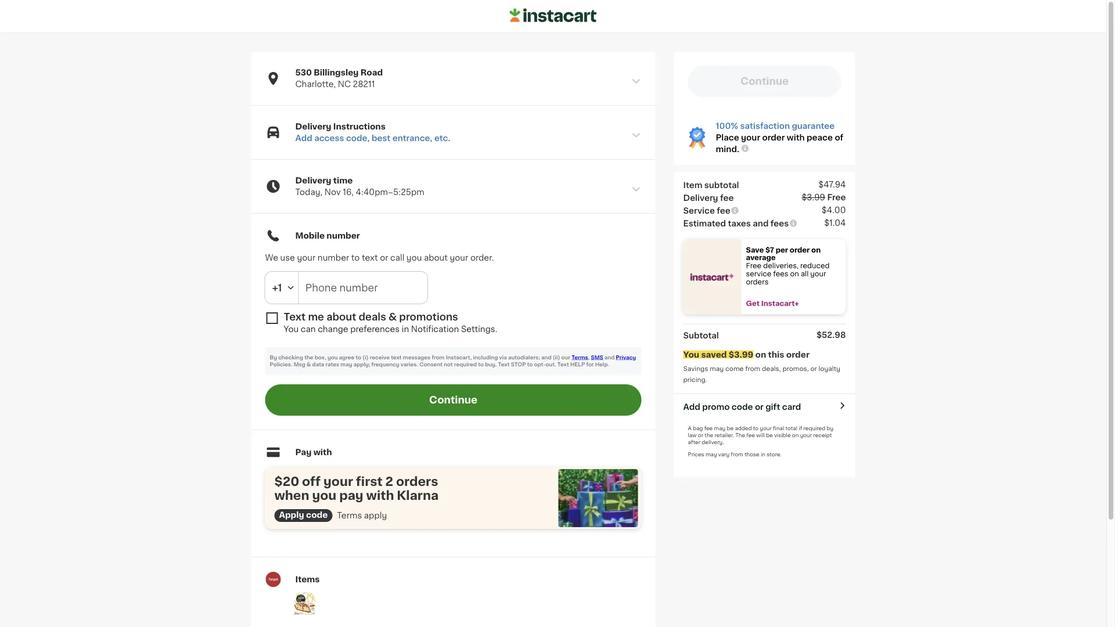 Task type: describe. For each thing, give the bounding box(es) containing it.
etc.
[[435, 134, 451, 142]]

prices may vary from those in store.
[[688, 452, 782, 457]]

delivery for add
[[295, 123, 332, 131]]

text inside text me about deals & promotions you can change preferences in notification settings.
[[284, 312, 306, 322]]

messages
[[403, 355, 431, 361]]

1 vertical spatial code
[[306, 511, 328, 520]]

service
[[684, 207, 715, 215]]

item
[[684, 181, 703, 189]]

varies.
[[401, 362, 418, 368]]

1 vertical spatial you
[[684, 351, 700, 359]]

your right use
[[297, 254, 316, 262]]

2 vertical spatial delivery
[[684, 194, 719, 202]]

by
[[270, 355, 277, 361]]

0 horizontal spatial with
[[314, 449, 332, 457]]

road
[[361, 69, 383, 77]]

to up phone number telephone field
[[351, 254, 360, 262]]

mobile number
[[295, 232, 360, 240]]

get
[[746, 300, 760, 307]]

add promo code or gift card button
[[684, 401, 801, 413]]

from for prices may vary from those in store.
[[731, 452, 744, 457]]

or left call
[[380, 254, 388, 262]]

pay with
[[295, 449, 332, 457]]

2 horizontal spatial text
[[558, 362, 569, 368]]

sms link
[[591, 355, 604, 361]]

text me about deals & promotions you can change preferences in notification settings.
[[284, 312, 498, 334]]

may inside a bag fee may be added to your final total if required by law or the retailer. the fee will be visible on your receipt after delivery.
[[715, 426, 726, 431]]

you inside by checking the box, you agree to (i) receive text messages from instacart, including via autodialers; and (ii) our terms , sms and privacy policies. msg & data rates may apply; frequency varies. consent not required to buy. text stop to opt-out. text help for help.
[[328, 355, 338, 361]]

$4.00
[[822, 206, 846, 214]]

0 vertical spatial be
[[727, 426, 734, 431]]

& inside text me about deals & promotions you can change preferences in notification settings.
[[389, 312, 397, 322]]

privacy link
[[616, 355, 636, 361]]

frequency
[[372, 362, 400, 368]]

saved
[[702, 351, 727, 359]]

the inside a bag fee may be added to your final total if required by law or the retailer. the fee will be visible on your receipt after delivery.
[[705, 433, 714, 438]]

receipt
[[814, 433, 832, 438]]

$3.99 free
[[802, 193, 846, 201]]

Phone number telephone field
[[298, 272, 428, 304]]

mobile
[[295, 232, 325, 240]]

a
[[688, 426, 692, 431]]

change
[[318, 325, 348, 334]]

0 horizontal spatial terms
[[337, 512, 362, 520]]

your up will
[[760, 426, 772, 431]]

$47.94
[[819, 180, 846, 189]]

bag
[[693, 426, 703, 431]]

settings.
[[461, 325, 498, 334]]

your left order.
[[450, 254, 469, 262]]

0 vertical spatial number
[[327, 232, 360, 240]]

may inside by checking the box, you agree to (i) receive text messages from instacart, including via autodialers; and (ii) our terms , sms and privacy policies. msg & data rates may apply; frequency varies. consent not required to buy. text stop to opt-out. text help for help.
[[341, 362, 352, 368]]

terms link
[[572, 355, 589, 361]]

per
[[776, 247, 789, 253]]

delivery time image
[[631, 184, 642, 195]]

1 horizontal spatial in
[[761, 452, 766, 457]]

notification
[[411, 325, 459, 334]]

charlotte,
[[295, 80, 336, 88]]

reduced
[[801, 263, 830, 269]]

peace
[[807, 134, 833, 142]]

subtotal
[[705, 181, 739, 189]]

if
[[799, 426, 803, 431]]

edwards® turtle pie image
[[293, 593, 316, 616]]

0 horizontal spatial text
[[362, 254, 378, 262]]

fees inside save $7 per order on average free deliveries, reduced service fees on all your orders
[[774, 271, 789, 277]]

sms
[[591, 355, 604, 361]]

by checking the box, you agree to (i) receive text messages from instacart, including via autodialers; and (ii) our terms , sms and privacy policies. msg & data rates may apply; frequency varies. consent not required to buy. text stop to opt-out. text help for help.
[[270, 355, 636, 368]]

to inside a bag fee may be added to your final total if required by law or the retailer. the fee will be visible on your receipt after delivery.
[[754, 426, 759, 431]]

order inside save $7 per order on average free deliveries, reduced service fees on all your orders
[[790, 247, 810, 253]]

0 horizontal spatial and
[[542, 355, 552, 361]]

terms apply
[[337, 512, 387, 520]]

text inside by checking the box, you agree to (i) receive text messages from instacart, including via autodialers; and (ii) our terms , sms and privacy policies. msg & data rates may apply; frequency varies. consent not required to buy. text stop to opt-out. text help for help.
[[391, 355, 402, 361]]

prices
[[688, 452, 705, 457]]

place
[[716, 134, 740, 142]]

consent
[[420, 362, 443, 368]]

estimated taxes and fees
[[684, 219, 789, 228]]

to down autodialers;
[[527, 362, 533, 368]]

530
[[295, 69, 312, 77]]

a bag fee may be added to your final total if required by law or the retailer. the fee will be visible on your receipt after delivery.
[[688, 426, 834, 445]]

to left the (i) on the bottom of the page
[[356, 355, 362, 361]]

$52.98
[[817, 331, 846, 339]]

call
[[391, 254, 405, 262]]

those
[[745, 452, 760, 457]]

may down delivery.
[[706, 452, 717, 457]]

100% satisfaction guarantee
[[716, 122, 835, 130]]

on inside a bag fee may be added to your final total if required by law or the retailer. the fee will be visible on your receipt after delivery.
[[793, 433, 799, 438]]

,
[[589, 355, 590, 361]]

delivery address image
[[631, 76, 642, 87]]

order.
[[471, 254, 494, 262]]

required inside a bag fee may be added to your final total if required by law or the retailer. the fee will be visible on your receipt after delivery.
[[804, 426, 826, 431]]

(i)
[[363, 355, 369, 361]]

code,
[[346, 134, 370, 142]]

apply;
[[354, 362, 370, 368]]

klarna
[[397, 490, 439, 502]]

box,
[[315, 355, 326, 361]]

added
[[735, 426, 752, 431]]

2
[[386, 476, 393, 488]]

fee up estimated taxes and fees
[[717, 207, 731, 215]]

code inside button
[[732, 403, 753, 411]]

4:40pm–5:25pm
[[356, 188, 425, 196]]

nov
[[325, 188, 341, 196]]

store.
[[767, 452, 782, 457]]

on up the reduced
[[812, 247, 821, 253]]

preferences
[[351, 325, 400, 334]]

deals,
[[762, 366, 781, 372]]

$20
[[275, 476, 299, 488]]

(ii)
[[553, 355, 560, 361]]

add inside delivery instructions add access code, best entrance, etc.
[[295, 134, 312, 142]]

gift
[[766, 403, 781, 411]]

0 vertical spatial you
[[407, 254, 422, 262]]

1 horizontal spatial be
[[766, 433, 773, 438]]

home image
[[510, 7, 597, 24]]

nc
[[338, 80, 351, 88]]

can
[[301, 325, 316, 334]]

1 horizontal spatial and
[[605, 355, 615, 361]]

vary
[[719, 452, 730, 457]]

off
[[302, 476, 321, 488]]

will
[[757, 433, 765, 438]]

service fee
[[684, 207, 731, 215]]

the inside by checking the box, you agree to (i) receive text messages from instacart, including via autodialers; and (ii) our terms , sms and privacy policies. msg & data rates may apply; frequency varies. consent not required to buy. text stop to opt-out. text help for help.
[[305, 355, 314, 361]]

promo
[[703, 403, 730, 411]]

$1.04
[[825, 219, 846, 227]]

total
[[786, 426, 798, 431]]

deliveries,
[[764, 263, 799, 269]]

or inside savings may come from deals, promos, or loyalty pricing.
[[811, 366, 817, 372]]

loyalty
[[819, 366, 841, 372]]

service
[[746, 271, 772, 277]]

autodialers;
[[508, 355, 540, 361]]



Task type: locate. For each thing, give the bounding box(es) containing it.
may down saved
[[710, 366, 724, 372]]

your up pay on the bottom of page
[[324, 476, 353, 488]]

apply
[[279, 511, 304, 520]]

delivery time today, nov 16, 4:40pm–5:25pm
[[295, 177, 425, 196]]

1 horizontal spatial add
[[684, 403, 701, 411]]

on down the total
[[793, 433, 799, 438]]

0 vertical spatial add
[[295, 134, 312, 142]]

1 horizontal spatial text
[[498, 362, 510, 368]]

your up more info about 100% satisfaction guarantee icon on the right top of the page
[[742, 134, 761, 142]]

0 vertical spatial code
[[732, 403, 753, 411]]

may
[[341, 362, 352, 368], [710, 366, 724, 372], [715, 426, 726, 431], [706, 452, 717, 457]]

satisfaction
[[741, 122, 790, 130]]

or inside button
[[755, 403, 764, 411]]

savings may come from deals, promos, or loyalty pricing.
[[684, 366, 842, 383]]

save $7 per order on average free deliveries, reduced service fees on all your orders
[[746, 247, 832, 285]]

2 vertical spatial you
[[312, 490, 337, 502]]

or down bag
[[698, 433, 704, 438]]

today,
[[295, 188, 323, 196]]

0 vertical spatial orders
[[746, 279, 769, 285]]

orders
[[746, 279, 769, 285], [396, 476, 438, 488]]

on left all
[[791, 271, 800, 277]]

from inside savings may come from deals, promos, or loyalty pricing.
[[746, 366, 761, 372]]

orders down service
[[746, 279, 769, 285]]

be up the retailer.
[[727, 426, 734, 431]]

get instacart+ button
[[742, 300, 846, 308]]

0 horizontal spatial you
[[284, 325, 299, 334]]

buy.
[[485, 362, 497, 368]]

items
[[295, 576, 320, 584]]

in left store.
[[761, 452, 766, 457]]

out.
[[546, 362, 556, 368]]

delivery up today,
[[295, 177, 332, 185]]

mind.
[[716, 145, 740, 153]]

1 vertical spatial order
[[790, 247, 810, 253]]

number right mobile on the top left of page
[[327, 232, 360, 240]]

1 vertical spatial orders
[[396, 476, 438, 488]]

0 horizontal spatial required
[[454, 362, 477, 368]]

2 vertical spatial order
[[787, 351, 810, 359]]

&
[[389, 312, 397, 322], [307, 362, 311, 368]]

0 vertical spatial delivery
[[295, 123, 332, 131]]

pricing.
[[684, 377, 707, 383]]

add
[[295, 134, 312, 142], [684, 403, 701, 411]]

terms
[[572, 355, 589, 361], [337, 512, 362, 520]]

& right msg
[[307, 362, 311, 368]]

1 vertical spatial with
[[314, 449, 332, 457]]

text up can
[[284, 312, 306, 322]]

required up the receipt
[[804, 426, 826, 431]]

not
[[444, 362, 453, 368]]

you down off
[[312, 490, 337, 502]]

you up savings
[[684, 351, 700, 359]]

help
[[571, 362, 585, 368]]

from down you saved $3.99 on this order
[[746, 366, 761, 372]]

your inside "$20 off your first 2 orders when you pay with klarna"
[[324, 476, 353, 488]]

100%
[[716, 122, 739, 130]]

0 vertical spatial the
[[305, 355, 314, 361]]

1 horizontal spatial with
[[366, 490, 394, 502]]

0 vertical spatial &
[[389, 312, 397, 322]]

fee right bag
[[705, 426, 713, 431]]

2 horizontal spatial and
[[753, 219, 769, 228]]

0 vertical spatial $3.99
[[802, 193, 826, 201]]

you up rates
[[328, 355, 338, 361]]

$3.99 down $47.94
[[802, 193, 826, 201]]

with down 2
[[366, 490, 394, 502]]

1 horizontal spatial code
[[732, 403, 753, 411]]

agree
[[339, 355, 355, 361]]

msg
[[294, 362, 305, 368]]

orders inside "$20 off your first 2 orders when you pay with klarna"
[[396, 476, 438, 488]]

code right apply
[[306, 511, 328, 520]]

0 horizontal spatial be
[[727, 426, 734, 431]]

be right will
[[766, 433, 773, 438]]

me
[[308, 312, 324, 322]]

in
[[402, 325, 409, 334], [761, 452, 766, 457]]

the up delivery.
[[705, 433, 714, 438]]

1 vertical spatial free
[[746, 263, 762, 269]]

0 vertical spatial you
[[284, 325, 299, 334]]

checking
[[278, 355, 303, 361]]

1 vertical spatial in
[[761, 452, 766, 457]]

from up consent
[[432, 355, 445, 361]]

2 vertical spatial with
[[366, 490, 394, 502]]

1 horizontal spatial text
[[391, 355, 402, 361]]

about up change
[[327, 312, 356, 322]]

data
[[312, 362, 324, 368]]

0 horizontal spatial in
[[402, 325, 409, 334]]

the
[[736, 433, 746, 438]]

1 vertical spatial &
[[307, 362, 311, 368]]

0 vertical spatial with
[[787, 134, 805, 142]]

delivery up service
[[684, 194, 719, 202]]

text up frequency
[[391, 355, 402, 361]]

0 horizontal spatial free
[[746, 263, 762, 269]]

your inside place your order with peace of mind.
[[742, 134, 761, 142]]

and up out.
[[542, 355, 552, 361]]

0 horizontal spatial orders
[[396, 476, 438, 488]]

$3.99 up come
[[729, 351, 754, 359]]

text
[[284, 312, 306, 322], [498, 362, 510, 368], [558, 362, 569, 368]]

of
[[835, 134, 844, 142]]

from inside by checking the box, you agree to (i) receive text messages from instacart, including via autodialers; and (ii) our terms , sms and privacy policies. msg & data rates may apply; frequency varies. consent not required to buy. text stop to opt-out. text help for help.
[[432, 355, 445, 361]]

you inside text me about deals & promotions you can change preferences in notification settings.
[[284, 325, 299, 334]]

free
[[828, 193, 846, 201], [746, 263, 762, 269]]

Select a country button
[[265, 272, 298, 304]]

1 horizontal spatial you
[[684, 351, 700, 359]]

delivery instructions add access code, best entrance, etc.
[[295, 123, 451, 142]]

0 vertical spatial required
[[454, 362, 477, 368]]

1 horizontal spatial required
[[804, 426, 826, 431]]

with down guarantee
[[787, 134, 805, 142]]

delivery instructions image
[[631, 130, 642, 141]]

your
[[742, 134, 761, 142], [297, 254, 316, 262], [450, 254, 469, 262], [811, 271, 827, 277], [760, 426, 772, 431], [801, 433, 812, 438], [324, 476, 353, 488]]

with right pay
[[314, 449, 332, 457]]

1 horizontal spatial &
[[389, 312, 397, 322]]

from for savings may come from deals, promos, or loyalty pricing.
[[746, 366, 761, 372]]

fee down subtotal
[[721, 194, 734, 202]]

in down 'promotions'
[[402, 325, 409, 334]]

receive
[[370, 355, 390, 361]]

billingsley
[[314, 69, 359, 77]]

1 vertical spatial fees
[[774, 271, 789, 277]]

the left box,
[[305, 355, 314, 361]]

about
[[424, 254, 448, 262], [327, 312, 356, 322]]

you left can
[[284, 325, 299, 334]]

your down "if"
[[801, 433, 812, 438]]

1 horizontal spatial the
[[705, 433, 714, 438]]

order right per
[[790, 247, 810, 253]]

with inside "$20 off your first 2 orders when you pay with klarna"
[[366, 490, 394, 502]]

1 horizontal spatial free
[[828, 193, 846, 201]]

delivery for today,
[[295, 177, 332, 185]]

required down instacart,
[[454, 362, 477, 368]]

best
[[372, 134, 391, 142]]

2 vertical spatial from
[[731, 452, 744, 457]]

law
[[688, 433, 697, 438]]

2 horizontal spatial from
[[746, 366, 761, 372]]

1 horizontal spatial from
[[731, 452, 744, 457]]

number down mobile number
[[318, 254, 349, 262]]

and up help.
[[605, 355, 615, 361]]

terms up 'help'
[[572, 355, 589, 361]]

0 vertical spatial text
[[362, 254, 378, 262]]

0 horizontal spatial about
[[327, 312, 356, 322]]

policies.
[[270, 362, 293, 368]]

+1
[[272, 283, 282, 293]]

add inside button
[[684, 403, 701, 411]]

0 horizontal spatial text
[[284, 312, 306, 322]]

more info about 100% satisfaction guarantee image
[[741, 144, 750, 153]]

0 horizontal spatial the
[[305, 355, 314, 361]]

1 horizontal spatial about
[[424, 254, 448, 262]]

about right call
[[424, 254, 448, 262]]

add up a
[[684, 403, 701, 411]]

free inside save $7 per order on average free deliveries, reduced service fees on all your orders
[[746, 263, 762, 269]]

orders up klarna
[[396, 476, 438, 488]]

1 vertical spatial number
[[318, 254, 349, 262]]

all
[[801, 271, 809, 277]]

1 vertical spatial terms
[[337, 512, 362, 520]]

on
[[812, 247, 821, 253], [791, 271, 800, 277], [756, 351, 767, 359], [793, 433, 799, 438]]

text down via
[[498, 362, 510, 368]]

free up '$4.00' on the top of page
[[828, 193, 846, 201]]

1 horizontal spatial orders
[[746, 279, 769, 285]]

1 vertical spatial $3.99
[[729, 351, 754, 359]]

0 horizontal spatial add
[[295, 134, 312, 142]]

or inside a bag fee may be added to your final total if required by law or the retailer. the fee will be visible on your receipt after delivery.
[[698, 433, 704, 438]]

order
[[763, 134, 785, 142], [790, 247, 810, 253], [787, 351, 810, 359]]

opt-
[[534, 362, 546, 368]]

required
[[454, 362, 477, 368], [804, 426, 826, 431]]

the
[[305, 355, 314, 361], [705, 433, 714, 438]]

delivery inside delivery instructions add access code, best entrance, etc.
[[295, 123, 332, 131]]

your down the reduced
[[811, 271, 827, 277]]

entrance,
[[393, 134, 433, 142]]

0 vertical spatial free
[[828, 193, 846, 201]]

and right taxes
[[753, 219, 769, 228]]

your inside save $7 per order on average free deliveries, reduced service fees on all your orders
[[811, 271, 827, 277]]

1 vertical spatial required
[[804, 426, 826, 431]]

0 vertical spatial order
[[763, 134, 785, 142]]

time
[[333, 177, 353, 185]]

about inside text me about deals & promotions you can change preferences in notification settings.
[[327, 312, 356, 322]]

help.
[[595, 362, 610, 368]]

or left gift at the bottom of page
[[755, 403, 764, 411]]

0 vertical spatial about
[[424, 254, 448, 262]]

you right call
[[407, 254, 422, 262]]

0 vertical spatial terms
[[572, 355, 589, 361]]

with
[[787, 134, 805, 142], [314, 449, 332, 457], [366, 490, 394, 502]]

1 vertical spatial delivery
[[295, 177, 332, 185]]

1 horizontal spatial $3.99
[[802, 193, 826, 201]]

average
[[746, 255, 776, 261]]

order down 100% satisfaction guarantee
[[763, 134, 785, 142]]

promotions
[[399, 312, 458, 322]]

1 horizontal spatial terms
[[572, 355, 589, 361]]

530 billingsley road charlotte, nc 28211
[[295, 69, 383, 88]]

savings
[[684, 366, 709, 372]]

& inside by checking the box, you agree to (i) receive text messages from instacart, including via autodialers; and (ii) our terms , sms and privacy policies. msg & data rates may apply; frequency varies. consent not required to buy. text stop to opt-out. text help for help.
[[307, 362, 311, 368]]

text left call
[[362, 254, 378, 262]]

via
[[500, 355, 507, 361]]

1 vertical spatial about
[[327, 312, 356, 322]]

terms down pay on the bottom of page
[[337, 512, 362, 520]]

0 vertical spatial fees
[[771, 219, 789, 228]]

or left loyalty
[[811, 366, 817, 372]]

fees down deliveries,
[[774, 271, 789, 277]]

& right deals
[[389, 312, 397, 322]]

add left access
[[295, 134, 312, 142]]

0 horizontal spatial from
[[432, 355, 445, 361]]

free up service
[[746, 263, 762, 269]]

delivery fee
[[684, 194, 734, 202]]

may inside savings may come from deals, promos, or loyalty pricing.
[[710, 366, 724, 372]]

we use your number to text or call you about your order.
[[265, 254, 494, 262]]

fees up per
[[771, 219, 789, 228]]

on left this
[[756, 351, 767, 359]]

may down 'agree'
[[341, 362, 352, 368]]

1 vertical spatial text
[[391, 355, 402, 361]]

code up the added
[[732, 403, 753, 411]]

to up will
[[754, 426, 759, 431]]

delivery up access
[[295, 123, 332, 131]]

28211
[[353, 80, 375, 88]]

2 horizontal spatial with
[[787, 134, 805, 142]]

fee left will
[[747, 433, 755, 438]]

from
[[432, 355, 445, 361], [746, 366, 761, 372], [731, 452, 744, 457]]

delivery inside "delivery time today, nov 16, 4:40pm–5:25pm"
[[295, 177, 332, 185]]

instacart+
[[762, 300, 799, 307]]

come
[[726, 366, 744, 372]]

required inside by checking the box, you agree to (i) receive text messages from instacart, including via autodialers; and (ii) our terms , sms and privacy policies. msg & data rates may apply; frequency varies. consent not required to buy. text stop to opt-out. text help for help.
[[454, 362, 477, 368]]

to down including at the left
[[478, 362, 484, 368]]

1 vertical spatial from
[[746, 366, 761, 372]]

1 vertical spatial the
[[705, 433, 714, 438]]

privacy
[[616, 355, 636, 361]]

you inside "$20 off your first 2 orders when you pay with klarna"
[[312, 490, 337, 502]]

orders inside save $7 per order on average free deliveries, reduced service fees on all your orders
[[746, 279, 769, 285]]

1 vertical spatial add
[[684, 403, 701, 411]]

0 horizontal spatial &
[[307, 362, 311, 368]]

1 vertical spatial you
[[328, 355, 338, 361]]

delivery
[[295, 123, 332, 131], [295, 177, 332, 185], [684, 194, 719, 202]]

order inside place your order with peace of mind.
[[763, 134, 785, 142]]

pay
[[339, 490, 364, 502]]

0 vertical spatial in
[[402, 325, 409, 334]]

card
[[783, 403, 801, 411]]

0 horizontal spatial $3.99
[[729, 351, 754, 359]]

0 horizontal spatial code
[[306, 511, 328, 520]]

taxes
[[728, 219, 751, 228]]

with inside place your order with peace of mind.
[[787, 134, 805, 142]]

terms inside by checking the box, you agree to (i) receive text messages from instacart, including via autodialers; and (ii) our terms , sms and privacy policies. msg & data rates may apply; frequency varies. consent not required to buy. text stop to opt-out. text help for help.
[[572, 355, 589, 361]]

text down our on the right bottom of page
[[558, 362, 569, 368]]

in inside text me about deals & promotions you can change preferences in notification settings.
[[402, 325, 409, 334]]

instructions
[[333, 123, 386, 131]]

from right vary
[[731, 452, 744, 457]]

for
[[587, 362, 594, 368]]

continue button
[[265, 385, 642, 416]]

order up promos, at the bottom
[[787, 351, 810, 359]]

add promo code or gift card
[[684, 403, 801, 411]]

may up the retailer.
[[715, 426, 726, 431]]

1 vertical spatial be
[[766, 433, 773, 438]]

when
[[275, 490, 309, 502]]

0 vertical spatial from
[[432, 355, 445, 361]]



Task type: vqa. For each thing, say whether or not it's contained in the screenshot.
number
yes



